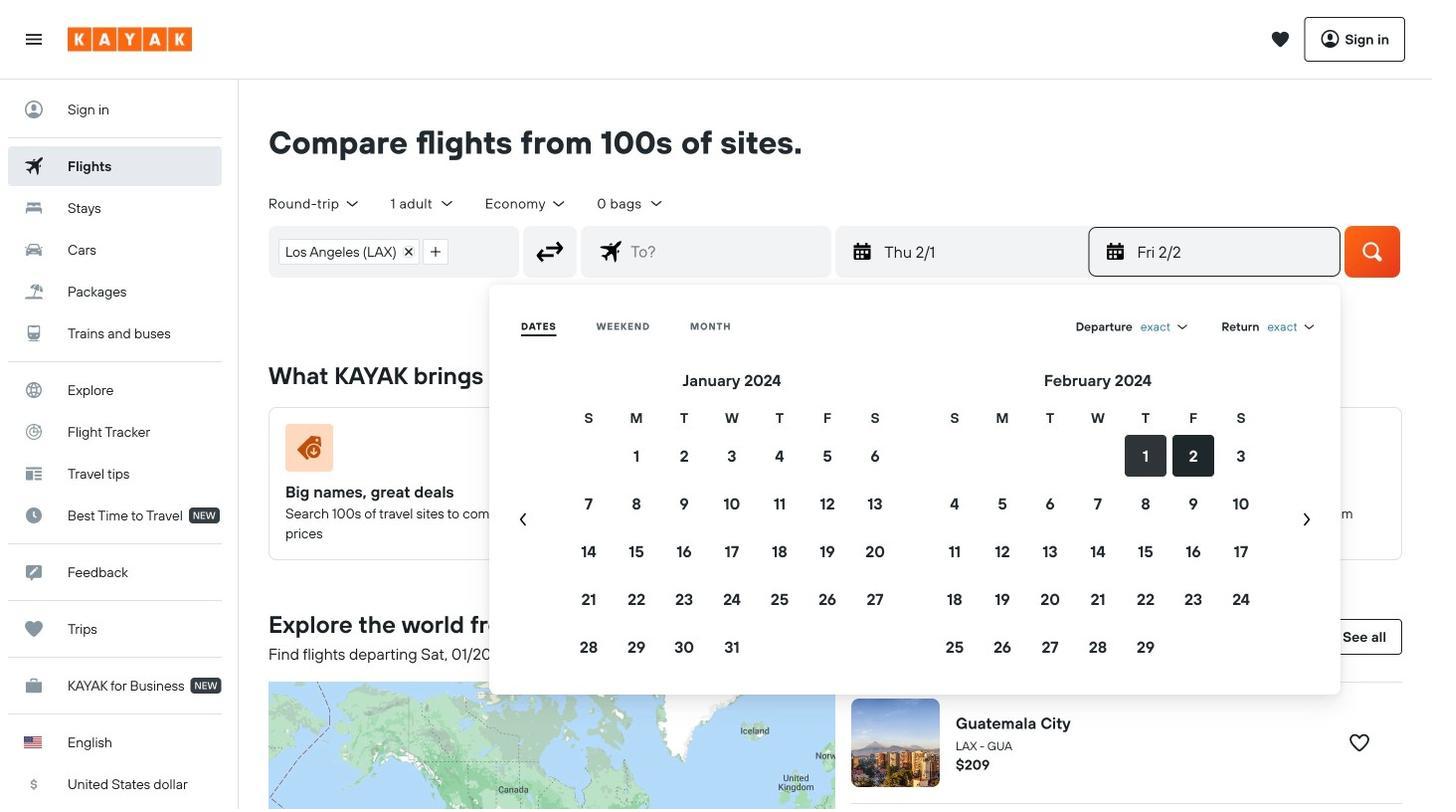Task type: locate. For each thing, give the bounding box(es) containing it.
Cabin type Economy field
[[486, 195, 568, 212]]

list item right remove icon
[[423, 239, 449, 264]]

2 list item from the left
[[423, 239, 449, 264]]

Weekend radio
[[597, 320, 651, 332]]

None field
[[1141, 319, 1191, 334], [1268, 319, 1318, 334], [1141, 319, 1191, 334], [1268, 319, 1318, 334]]

1 list item from the left
[[279, 239, 420, 264]]

0 horizontal spatial list item
[[279, 239, 420, 264]]

Flight origin input text field
[[458, 227, 519, 276]]

friday february 2nd element
[[1138, 240, 1328, 263]]

3 figure from the left
[[861, 424, 1091, 479]]

Dates radio
[[521, 320, 557, 332]]

2 figure from the left
[[573, 424, 803, 479]]

end date calendar input use left and right arrow keys to change day. use up and down arrow keys to change week. tab
[[498, 368, 1333, 671]]

menu
[[498, 308, 1333, 671]]

1 horizontal spatial list item
[[423, 239, 449, 264]]

figure
[[286, 424, 515, 479], [573, 424, 803, 479], [861, 424, 1091, 479], [1148, 424, 1378, 479]]

list item
[[279, 239, 420, 264], [423, 239, 449, 264]]

list
[[270, 227, 458, 276]]

4 figure from the left
[[1148, 424, 1378, 479]]

list item down trip type round-trip field
[[279, 239, 420, 264]]



Task type: describe. For each thing, give the bounding box(es) containing it.
united states (english) image
[[24, 736, 42, 748]]

thursday february 1st element
[[885, 240, 1075, 263]]

Month radio
[[690, 320, 732, 332]]

1 figure from the left
[[286, 424, 515, 479]]

map region
[[44, 466, 1063, 809]]

guatemala city image
[[852, 698, 940, 787]]

Trip type Round-trip field
[[269, 195, 361, 212]]

navigation menu image
[[24, 29, 44, 49]]

remove image
[[404, 247, 414, 257]]

swap departure airport and destination airport image
[[531, 233, 569, 270]]

Flight destination input text field
[[623, 227, 831, 276]]



Task type: vqa. For each thing, say whether or not it's contained in the screenshot.
Sign in or create an account dialog
no



